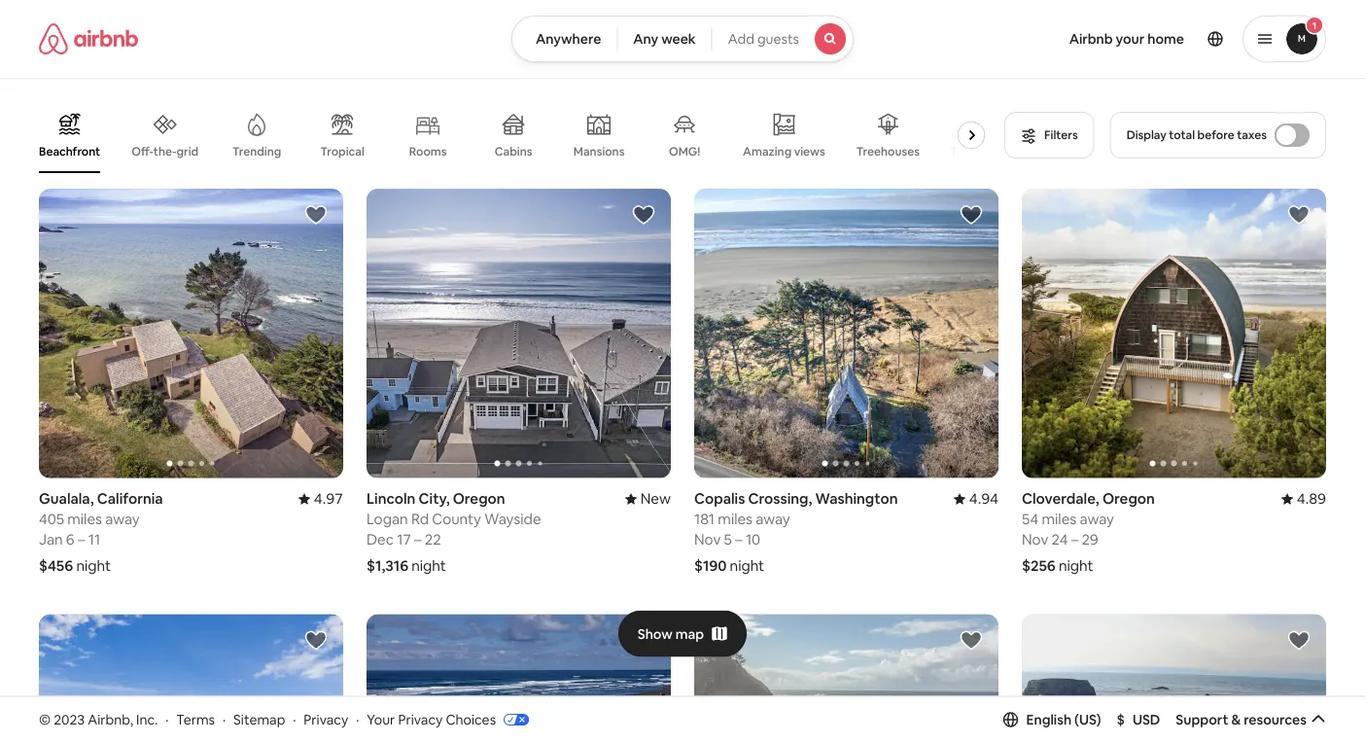 Task type: locate. For each thing, give the bounding box(es) containing it.
group
[[39, 97, 1014, 173], [39, 189, 343, 478], [367, 189, 671, 478], [694, 189, 999, 478], [1022, 189, 1327, 478], [39, 614, 343, 743], [367, 614, 671, 743], [694, 614, 999, 743], [1022, 614, 1327, 743]]

– inside gualala, california 405 miles away jan 6 – 11 $456 night
[[78, 530, 85, 549]]

0 horizontal spatial miles
[[67, 510, 102, 528]]

inc.
[[136, 711, 158, 728]]

1 horizontal spatial privacy
[[398, 711, 443, 728]]

night
[[76, 556, 111, 575], [412, 556, 446, 575], [730, 556, 765, 575], [1059, 556, 1094, 575]]

views
[[794, 144, 825, 159]]

2 privacy from the left
[[398, 711, 443, 728]]

–
[[78, 530, 85, 549], [414, 530, 422, 549], [735, 530, 743, 549], [1072, 530, 1079, 549]]

· left privacy link
[[293, 711, 296, 728]]

4.94
[[970, 489, 999, 508]]

3 night from the left
[[730, 556, 765, 575]]

3 · from the left
[[293, 711, 296, 728]]

miles inside copalis crossing, washington 181 miles away nov 5 – 10 $190 night
[[718, 510, 753, 528]]

privacy inside "link"
[[398, 711, 443, 728]]

– right 5
[[735, 530, 743, 549]]

· right 'inc.'
[[166, 711, 169, 728]]

– inside lincoln city, oregon logan rd county wayside dec 17 – 22 $1,316 night
[[414, 530, 422, 549]]

miles up 5
[[718, 510, 753, 528]]

night inside "cloverdale, oregon 54 miles away nov 24 – 29 $256 night"
[[1059, 556, 1094, 575]]

night down 11 at the left bottom of the page
[[76, 556, 111, 575]]

terms · sitemap · privacy ·
[[176, 711, 359, 728]]

$ usd
[[1117, 711, 1161, 728]]

2 nov from the left
[[1022, 530, 1049, 549]]

1 away from the left
[[105, 510, 140, 528]]

your
[[1116, 30, 1145, 48]]

© 2023 airbnb, inc. ·
[[39, 711, 169, 728]]

any week button
[[617, 16, 713, 62]]

1
[[1313, 19, 1317, 32]]

away inside "cloverdale, oregon 54 miles away nov 24 – 29 $256 night"
[[1080, 510, 1115, 528]]

0 horizontal spatial away
[[105, 510, 140, 528]]

– right 17
[[414, 530, 422, 549]]

display total before taxes
[[1127, 127, 1267, 142]]

miles up 24
[[1042, 510, 1077, 528]]

mansions
[[574, 144, 625, 159]]

any
[[633, 30, 659, 48]]

miles
[[67, 510, 102, 528], [718, 510, 753, 528], [1042, 510, 1077, 528]]

– right 6
[[78, 530, 85, 549]]

– right 24
[[1072, 530, 1079, 549]]

1 horizontal spatial miles
[[718, 510, 753, 528]]

anywhere button
[[512, 16, 618, 62]]

group containing off-the-grid
[[39, 97, 1014, 173]]

support & resources button
[[1176, 711, 1327, 728]]

17
[[397, 530, 411, 549]]

nov inside copalis crossing, washington 181 miles away nov 5 – 10 $190 night
[[694, 530, 721, 549]]

privacy link
[[304, 711, 348, 728]]

choices
[[446, 711, 496, 728]]

tropical
[[320, 144, 365, 159]]

0 horizontal spatial privacy
[[304, 711, 348, 728]]

rd
[[411, 510, 429, 528]]

sitemap
[[234, 711, 285, 728]]

english (us) button
[[1003, 711, 1102, 728]]

1 horizontal spatial nov
[[1022, 530, 1049, 549]]

$
[[1117, 711, 1125, 728]]

miles inside "cloverdale, oregon 54 miles away nov 24 – 29 $256 night"
[[1042, 510, 1077, 528]]

away down crossing,
[[756, 510, 790, 528]]

add to wishlist: neskowin, oregon image
[[960, 629, 983, 652]]

airbnb your home
[[1070, 30, 1185, 48]]

1 horizontal spatial away
[[756, 510, 790, 528]]

1 nov from the left
[[694, 530, 721, 549]]

night down 10
[[730, 556, 765, 575]]

3 away from the left
[[1080, 510, 1115, 528]]

1 oregon from the left
[[453, 489, 505, 508]]

sitemap link
[[234, 711, 285, 728]]

privacy left the your
[[304, 711, 348, 728]]

1 – from the left
[[78, 530, 85, 549]]

©
[[39, 711, 51, 728]]

4 night from the left
[[1059, 556, 1094, 575]]

miles inside gualala, california 405 miles away jan 6 – 11 $456 night
[[67, 510, 102, 528]]

the-
[[154, 144, 177, 159]]

2 away from the left
[[756, 510, 790, 528]]

omg!
[[669, 144, 701, 159]]

2 oregon from the left
[[1103, 489, 1155, 508]]

nov down 54
[[1022, 530, 1049, 549]]

miles up 11 at the left bottom of the page
[[67, 510, 102, 528]]

3 miles from the left
[[1042, 510, 1077, 528]]

copalis crossing, washington 181 miles away nov 5 – 10 $190 night
[[694, 489, 898, 575]]

english
[[1027, 711, 1072, 728]]

taxes
[[1237, 127, 1267, 142]]

away inside gualala, california 405 miles away jan 6 – 11 $456 night
[[105, 510, 140, 528]]

0 horizontal spatial nov
[[694, 530, 721, 549]]

add
[[728, 30, 755, 48]]

night down '29'
[[1059, 556, 1094, 575]]

1 night from the left
[[76, 556, 111, 575]]

1 privacy from the left
[[304, 711, 348, 728]]

1 miles from the left
[[67, 510, 102, 528]]

washington
[[816, 489, 898, 508]]

add to wishlist: bandon, oregon image
[[1288, 629, 1311, 652]]

1 · from the left
[[166, 711, 169, 728]]

29
[[1082, 530, 1099, 549]]

off-
[[131, 144, 154, 159]]

your
[[367, 711, 395, 728]]

lincoln city, oregon logan rd county wayside dec 17 – 22 $1,316 night
[[367, 489, 541, 575]]

oregon up "county"
[[453, 489, 505, 508]]

airbnb,
[[88, 711, 133, 728]]

your privacy choices
[[367, 711, 496, 728]]

show
[[638, 625, 673, 643]]

4.94 out of 5 average rating image
[[954, 489, 999, 508]]

2 miles from the left
[[718, 510, 753, 528]]

filters button
[[1005, 112, 1095, 159]]

3 – from the left
[[735, 530, 743, 549]]

gualala, california 405 miles away jan 6 – 11 $456 night
[[39, 489, 163, 575]]

add to wishlist: copalis crossing, washington image
[[960, 203, 983, 227]]

2 horizontal spatial away
[[1080, 510, 1115, 528]]

nov inside "cloverdale, oregon 54 miles away nov 24 – 29 $256 night"
[[1022, 530, 1049, 549]]

2 – from the left
[[414, 530, 422, 549]]

display total before taxes button
[[1110, 112, 1327, 159]]

home
[[1148, 30, 1185, 48]]

away
[[105, 510, 140, 528], [756, 510, 790, 528], [1080, 510, 1115, 528]]

before
[[1198, 127, 1235, 142]]

profile element
[[877, 0, 1327, 78]]

nov
[[694, 530, 721, 549], [1022, 530, 1049, 549]]

away down california
[[105, 510, 140, 528]]

· left the your
[[356, 711, 359, 728]]

your privacy choices link
[[367, 711, 529, 729]]

4.89 out of 5 average rating image
[[1282, 489, 1327, 508]]

4 · from the left
[[356, 711, 359, 728]]

city,
[[419, 489, 450, 508]]

tiny
[[951, 144, 974, 159]]

privacy right the your
[[398, 711, 443, 728]]

oregon
[[453, 489, 505, 508], [1103, 489, 1155, 508]]

None search field
[[512, 16, 854, 62]]

resources
[[1244, 711, 1307, 728]]

4 – from the left
[[1072, 530, 1079, 549]]

oregon right cloverdale,
[[1103, 489, 1155, 508]]

night down 22
[[412, 556, 446, 575]]

county
[[432, 510, 481, 528]]

2 horizontal spatial miles
[[1042, 510, 1077, 528]]

0 horizontal spatial oregon
[[453, 489, 505, 508]]

– inside "cloverdale, oregon 54 miles away nov 24 – 29 $256 night"
[[1072, 530, 1079, 549]]

1 horizontal spatial oregon
[[1103, 489, 1155, 508]]

· right terms
[[223, 711, 226, 728]]

add to wishlist: gualala, california image
[[304, 203, 328, 227]]

away up '29'
[[1080, 510, 1115, 528]]

dec
[[367, 530, 394, 549]]

2023
[[54, 711, 85, 728]]

map
[[676, 625, 704, 643]]

show map button
[[618, 610, 747, 657]]

2 night from the left
[[412, 556, 446, 575]]

jan
[[39, 530, 63, 549]]

nov left 5
[[694, 530, 721, 549]]



Task type: describe. For each thing, give the bounding box(es) containing it.
$456
[[39, 556, 73, 575]]

copalis
[[694, 489, 745, 508]]

new
[[641, 489, 671, 508]]

cabins
[[495, 144, 533, 159]]

english (us)
[[1027, 711, 1102, 728]]

wayside
[[485, 510, 541, 528]]

guests
[[758, 30, 800, 48]]

terms link
[[176, 711, 215, 728]]

treehouses
[[857, 144, 920, 159]]

amazing
[[743, 144, 792, 159]]

10
[[746, 530, 761, 549]]

week
[[662, 30, 696, 48]]

cloverdale, oregon 54 miles away nov 24 – 29 $256 night
[[1022, 489, 1155, 575]]

4.97
[[314, 489, 343, 508]]

gualala,
[[39, 489, 94, 508]]

terms
[[176, 711, 215, 728]]

airbnb
[[1070, 30, 1113, 48]]

off-the-grid
[[131, 144, 199, 159]]

cloverdale,
[[1022, 489, 1100, 508]]

$190
[[694, 556, 727, 575]]

amazing views
[[743, 144, 825, 159]]

show map
[[638, 625, 704, 643]]

tiny homes
[[951, 144, 1014, 159]]

oregon inside "cloverdale, oregon 54 miles away nov 24 – 29 $256 night"
[[1103, 489, 1155, 508]]

add to wishlist: cloverdale, oregon image
[[1288, 203, 1311, 227]]

airbnb your home link
[[1058, 18, 1196, 59]]

54
[[1022, 510, 1039, 528]]

california
[[97, 489, 163, 508]]

new place to stay image
[[625, 489, 671, 508]]

24
[[1052, 530, 1068, 549]]

total
[[1169, 127, 1195, 142]]

display
[[1127, 127, 1167, 142]]

night inside gualala, california 405 miles away jan 6 – 11 $456 night
[[76, 556, 111, 575]]

add guests
[[728, 30, 800, 48]]

filters
[[1045, 127, 1078, 142]]

4.97 out of 5 average rating image
[[298, 489, 343, 508]]

any week
[[633, 30, 696, 48]]

&
[[1232, 711, 1241, 728]]

22
[[425, 530, 441, 549]]

anywhere
[[536, 30, 601, 48]]

add to wishlist: pacific city,, oregon image
[[304, 629, 328, 652]]

lincoln
[[367, 489, 416, 508]]

$256
[[1022, 556, 1056, 575]]

1 button
[[1243, 16, 1327, 62]]

11
[[88, 530, 100, 549]]

4.89
[[1297, 489, 1327, 508]]

beachfront
[[39, 144, 100, 159]]

add to wishlist: westport, washington image
[[632, 629, 656, 652]]

5
[[724, 530, 732, 549]]

night inside lincoln city, oregon logan rd county wayside dec 17 – 22 $1,316 night
[[412, 556, 446, 575]]

miles for gualala,
[[67, 510, 102, 528]]

away for 54 miles away
[[1080, 510, 1115, 528]]

rooms
[[409, 144, 447, 159]]

405
[[39, 510, 64, 528]]

grid
[[177, 144, 199, 159]]

6
[[66, 530, 75, 549]]

homes
[[976, 144, 1014, 159]]

away inside copalis crossing, washington 181 miles away nov 5 – 10 $190 night
[[756, 510, 790, 528]]

(us)
[[1075, 711, 1102, 728]]

away for 405 miles away
[[105, 510, 140, 528]]

trending
[[232, 144, 281, 159]]

oregon inside lincoln city, oregon logan rd county wayside dec 17 – 22 $1,316 night
[[453, 489, 505, 508]]

logan
[[367, 510, 408, 528]]

add to wishlist: lincoln city, oregon image
[[632, 203, 656, 227]]

night inside copalis crossing, washington 181 miles away nov 5 – 10 $190 night
[[730, 556, 765, 575]]

support
[[1176, 711, 1229, 728]]

– inside copalis crossing, washington 181 miles away nov 5 – 10 $190 night
[[735, 530, 743, 549]]

support & resources
[[1176, 711, 1307, 728]]

none search field containing anywhere
[[512, 16, 854, 62]]

2 · from the left
[[223, 711, 226, 728]]

miles for cloverdale,
[[1042, 510, 1077, 528]]

usd
[[1133, 711, 1161, 728]]

crossing,
[[748, 489, 812, 508]]

add guests button
[[712, 16, 854, 62]]

181
[[694, 510, 715, 528]]



Task type: vqa. For each thing, say whether or not it's contained in the screenshot.
CALENDAR application
no



